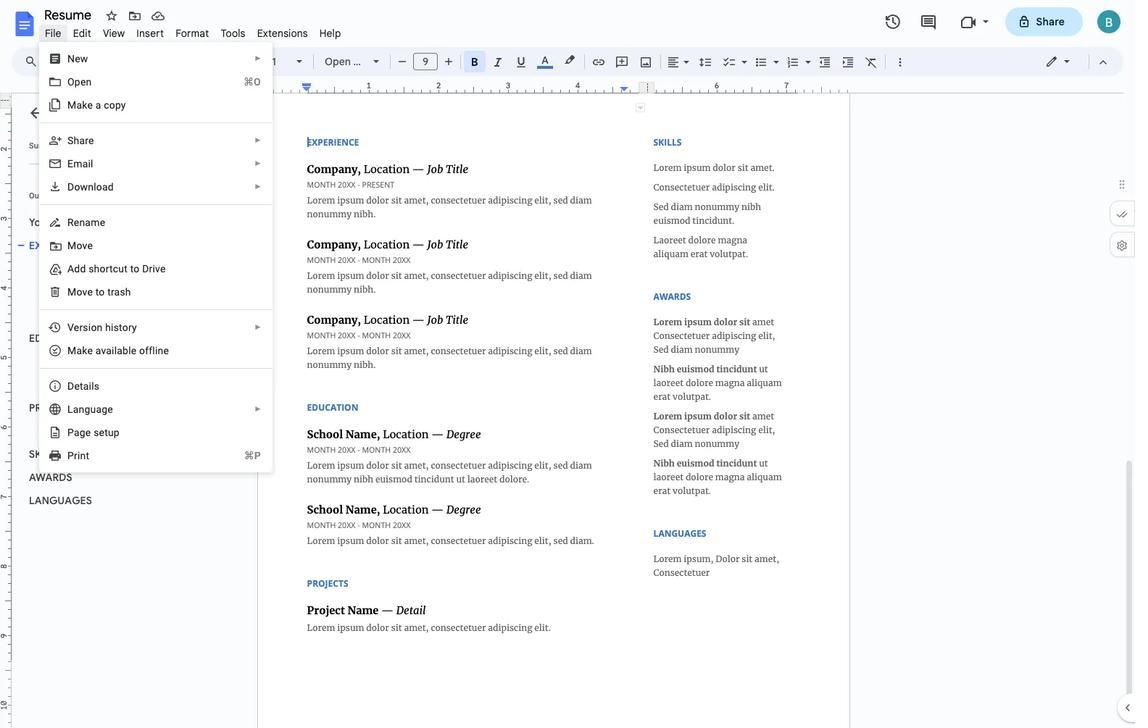 Task type: describe. For each thing, give the bounding box(es) containing it.
education
[[29, 332, 89, 345]]

line & paragraph spacing image
[[697, 51, 714, 72]]

l anguage
[[67, 404, 113, 416]]

format
[[176, 27, 209, 40]]

share
[[1037, 15, 1065, 28]]

g
[[80, 427, 85, 439]]

print p element
[[67, 450, 94, 462]]

d
[[67, 181, 74, 193]]

p rint
[[67, 450, 89, 462]]

details b element
[[67, 381, 104, 392]]

name for your
[[54, 216, 82, 229]]

hare
[[74, 135, 94, 146]]

e for k
[[87, 345, 93, 357]]

Menus field
[[18, 51, 50, 72]]

make a c opy
[[67, 99, 126, 111]]

outline
[[29, 191, 55, 201]]

page setup g element
[[67, 427, 124, 439]]

⌘p element
[[227, 449, 261, 463]]

extensions
[[257, 27, 308, 40]]

main toolbar
[[43, 0, 925, 412]]

► for ew
[[255, 54, 262, 62]]

3 company, from the top
[[41, 310, 86, 321]]

opy
[[109, 99, 126, 111]]

mail
[[73, 158, 93, 170]]

insert menu item
[[131, 25, 170, 42]]

language l element
[[67, 404, 117, 416]]

anguage
[[73, 404, 113, 416]]

1 school name, location — degree from the top
[[41, 356, 194, 368]]

view
[[103, 27, 125, 40]]

new n element
[[67, 53, 92, 65]]

font list. open sans selected. option
[[325, 51, 376, 72]]

1 school from the top
[[41, 356, 72, 368]]

detail
[[117, 426, 144, 437]]

1 name, from the top
[[75, 356, 105, 368]]

c
[[104, 99, 109, 111]]

extensions menu item
[[251, 25, 314, 42]]

highlight color image
[[562, 51, 578, 69]]

h
[[105, 322, 111, 334]]

2 degree from the top
[[161, 379, 194, 391]]

details
[[67, 381, 100, 392]]

1 degree from the top
[[161, 356, 194, 368]]

heading 1
[[230, 55, 276, 68]]

rint
[[74, 450, 89, 462]]

available
[[96, 345, 137, 357]]

menu containing n
[[39, 42, 273, 473]]

make
[[67, 99, 93, 111]]

a
[[95, 99, 101, 111]]

— down offline
[[151, 379, 159, 391]]

styles list. heading 1 selected. option
[[230, 51, 288, 72]]

ownload
[[74, 181, 114, 193]]

email e element
[[67, 158, 98, 170]]

3 job from the top
[[143, 310, 160, 321]]

Font size field
[[413, 53, 444, 71]]

Star checkbox
[[102, 6, 122, 26]]

r ename
[[67, 217, 105, 228]]

ename
[[74, 217, 105, 228]]

file menu item
[[39, 25, 67, 42]]

offline
[[139, 345, 169, 357]]

— right trash
[[132, 286, 140, 298]]

o
[[67, 76, 75, 88]]

1 company, from the top
[[41, 263, 86, 275]]

text color image
[[537, 51, 553, 69]]

menu bar inside the menu bar banner
[[39, 19, 347, 43]]

m ove
[[67, 240, 93, 252]]

sans
[[353, 55, 376, 68]]

2 school name, location — degree from the top
[[41, 379, 194, 391]]

move to trash t element
[[67, 286, 135, 298]]

d ownload
[[67, 181, 114, 193]]

awards
[[29, 471, 72, 484]]

k
[[82, 345, 87, 357]]

add shortcut to drive , element
[[67, 263, 170, 275]]

your
[[29, 216, 51, 229]]

experience
[[29, 239, 91, 252]]

n
[[67, 53, 75, 65]]

Font size text field
[[414, 53, 437, 70]]

t
[[96, 286, 99, 298]]

drive
[[142, 263, 166, 275]]

— left the drive
[[132, 263, 140, 275]]

project name — detail
[[41, 426, 144, 437]]

pa g e setup
[[67, 427, 120, 439]]

o
[[99, 286, 105, 298]]

tools menu item
[[215, 25, 251, 42]]



Task type: vqa. For each thing, say whether or not it's contained in the screenshot.


Task type: locate. For each thing, give the bounding box(es) containing it.
name
[[54, 216, 82, 229], [76, 426, 104, 437]]

1 vertical spatial name,
[[75, 379, 105, 391]]

2 company, from the top
[[41, 286, 86, 298]]

application containing share
[[0, 0, 1136, 729]]

insert image image
[[638, 51, 655, 72]]

degree down offline
[[161, 379, 194, 391]]

company, down "experience"
[[41, 263, 86, 275]]

n ew
[[67, 53, 88, 65]]

view menu item
[[97, 25, 131, 42]]

istory
[[111, 322, 137, 334]]

s
[[67, 135, 74, 146]]

1 vertical spatial company, location — job title
[[41, 286, 183, 298]]

degree right available at the top left
[[161, 356, 194, 368]]

3 company, location — job title from the top
[[41, 310, 183, 321]]

menu bar containing file
[[39, 19, 347, 43]]

menu
[[39, 42, 273, 473]]

company,
[[41, 263, 86, 275], [41, 286, 86, 298], [41, 310, 86, 321]]

e mail
[[67, 158, 93, 170]]

summary heading
[[29, 141, 64, 152]]

► for ownload
[[255, 183, 262, 191]]

1 vertical spatial degree
[[161, 379, 194, 391]]

title
[[163, 263, 183, 275], [163, 286, 183, 298], [163, 310, 183, 321]]

school name, location — degree down istory
[[41, 356, 194, 368]]

open sans
[[325, 55, 376, 68]]

2 vertical spatial company, location — job title
[[41, 310, 183, 321]]

outline heading
[[12, 191, 209, 211]]

2 vertical spatial title
[[163, 310, 183, 321]]

l
[[67, 404, 73, 416]]

move
[[67, 286, 93, 298]]

project
[[41, 426, 74, 437]]

1 job from the top
[[143, 263, 160, 275]]

job
[[143, 263, 160, 275], [143, 286, 160, 298], [143, 310, 160, 321]]

4 ► from the top
[[255, 183, 262, 191]]

name, up "details b" element
[[75, 356, 105, 368]]

menu bar banner
[[0, 0, 1136, 729]]

1 vertical spatial e
[[85, 427, 91, 439]]

job down the drive
[[143, 286, 160, 298]]

move m element
[[67, 240, 97, 252]]

5 ► from the top
[[255, 323, 262, 331]]

► for mail
[[255, 160, 262, 168]]

0 vertical spatial degree
[[161, 356, 194, 368]]

⌘o
[[244, 76, 261, 88]]

2 company, location — job title from the top
[[41, 286, 183, 298]]

1
[[272, 55, 276, 68]]

ew
[[75, 53, 88, 65]]

3 title from the top
[[163, 310, 183, 321]]

school name, location — degree down ma k e available offline
[[41, 379, 194, 391]]

company, location — job title
[[41, 263, 183, 275], [41, 286, 183, 298], [41, 310, 183, 321]]

version h istory
[[67, 322, 137, 334]]

projects
[[29, 402, 81, 415]]

application
[[0, 0, 1136, 729]]

► for anguage
[[255, 405, 262, 413]]

summary
[[29, 141, 64, 151]]

share s element
[[67, 135, 98, 146]]

company, up education
[[41, 310, 86, 321]]

1 title from the top
[[163, 263, 183, 275]]

your name
[[29, 216, 82, 229]]

format menu item
[[170, 25, 215, 42]]

2 job from the top
[[143, 286, 160, 298]]

name,
[[75, 356, 105, 368], [75, 379, 105, 391]]

1 vertical spatial company,
[[41, 286, 86, 298]]

job up offline
[[143, 310, 160, 321]]

languages
[[29, 495, 92, 508]]

1 company, location — job title from the top
[[41, 263, 183, 275]]

share button
[[1006, 7, 1084, 36]]

shortcut
[[89, 263, 128, 275]]

► for hare
[[255, 136, 262, 144]]

click to select borders image
[[636, 103, 645, 112]]

o pen
[[67, 76, 92, 88]]

2 vertical spatial company,
[[41, 310, 86, 321]]

add
[[67, 263, 86, 275]]

2 school from the top
[[41, 379, 72, 391]]

help
[[320, 27, 341, 40]]

0 vertical spatial job
[[143, 263, 160, 275]]

school up projects
[[41, 379, 72, 391]]

job right 'to'
[[143, 263, 160, 275]]

1 ► from the top
[[255, 54, 262, 62]]

move t o trash
[[67, 286, 131, 298]]

open o element
[[67, 76, 96, 88]]

2 ► from the top
[[255, 136, 262, 144]]

p
[[67, 450, 74, 462]]

3 ► from the top
[[255, 160, 262, 168]]

0 vertical spatial name,
[[75, 356, 105, 368]]

trash
[[107, 286, 131, 298]]

⌘p
[[244, 450, 261, 462]]

insert
[[137, 27, 164, 40]]

e
[[87, 345, 93, 357], [85, 427, 91, 439]]

— left "detail"
[[107, 426, 115, 437]]

mode and view toolbar
[[1035, 47, 1115, 76]]

degree
[[161, 356, 194, 368], [161, 379, 194, 391]]

1 vertical spatial name
[[76, 426, 104, 437]]

0 vertical spatial e
[[87, 345, 93, 357]]

m
[[67, 240, 76, 252]]

version
[[67, 322, 103, 334]]

⌘o element
[[226, 75, 261, 89]]

help menu item
[[314, 25, 347, 42]]

menu bar
[[39, 19, 347, 43]]

make a copy c element
[[67, 99, 130, 111]]

ove
[[76, 240, 93, 252]]

6 ► from the top
[[255, 405, 262, 413]]

►
[[255, 54, 262, 62], [255, 136, 262, 144], [255, 160, 262, 168], [255, 183, 262, 191], [255, 323, 262, 331], [255, 405, 262, 413]]

company, down add
[[41, 286, 86, 298]]

location
[[89, 263, 129, 275], [89, 286, 129, 298], [89, 310, 129, 321], [108, 356, 148, 368], [108, 379, 148, 391]]

r
[[67, 217, 74, 228]]

edit
[[73, 27, 91, 40]]

school down education
[[41, 356, 72, 368]]

name for project
[[76, 426, 104, 437]]

e right pa
[[85, 427, 91, 439]]

0 vertical spatial school name, location — degree
[[41, 356, 194, 368]]

add shortcut to drive
[[67, 263, 166, 275]]

to
[[130, 263, 140, 275]]

pa
[[67, 427, 80, 439]]

0 vertical spatial company,
[[41, 263, 86, 275]]

0 vertical spatial name
[[54, 216, 82, 229]]

2 vertical spatial job
[[143, 310, 160, 321]]

document outline element
[[12, 94, 209, 729]]

heading
[[230, 55, 270, 68]]

version history h element
[[67, 322, 141, 334]]

1 vertical spatial school name, location — degree
[[41, 379, 194, 391]]

e
[[67, 158, 73, 170]]

download d element
[[67, 181, 118, 193]]

rename r element
[[67, 217, 110, 228]]

skills
[[29, 448, 62, 461]]

pen
[[75, 76, 92, 88]]

ma
[[67, 345, 82, 357]]

title down the drive
[[163, 286, 183, 298]]

setup
[[94, 427, 120, 439]]

open
[[325, 55, 351, 68]]

2 name, from the top
[[75, 379, 105, 391]]

title right 'to'
[[163, 263, 183, 275]]

1 vertical spatial job
[[143, 286, 160, 298]]

— up istory
[[132, 310, 140, 321]]

make available offline k element
[[67, 345, 173, 357]]

tools
[[221, 27, 246, 40]]

title up offline
[[163, 310, 183, 321]]

ma k e available offline
[[67, 345, 169, 357]]

s hare
[[67, 135, 94, 146]]

edit menu item
[[67, 25, 97, 42]]

file
[[45, 27, 61, 40]]

0 vertical spatial title
[[163, 263, 183, 275]]

school name, location — degree
[[41, 356, 194, 368], [41, 379, 194, 391]]

—
[[132, 263, 140, 275], [132, 286, 140, 298], [132, 310, 140, 321], [151, 356, 159, 368], [151, 379, 159, 391], [107, 426, 115, 437]]

1 vertical spatial school
[[41, 379, 72, 391]]

— right available at the top left
[[151, 356, 159, 368]]

Rename text field
[[39, 6, 100, 23]]

1 vertical spatial title
[[163, 286, 183, 298]]

name, up l anguage
[[75, 379, 105, 391]]

0 vertical spatial school
[[41, 356, 72, 368]]

school
[[41, 356, 72, 368], [41, 379, 72, 391]]

0 vertical spatial company, location — job title
[[41, 263, 183, 275]]

e for g
[[85, 427, 91, 439]]

2 title from the top
[[163, 286, 183, 298]]

e right ma
[[87, 345, 93, 357]]



